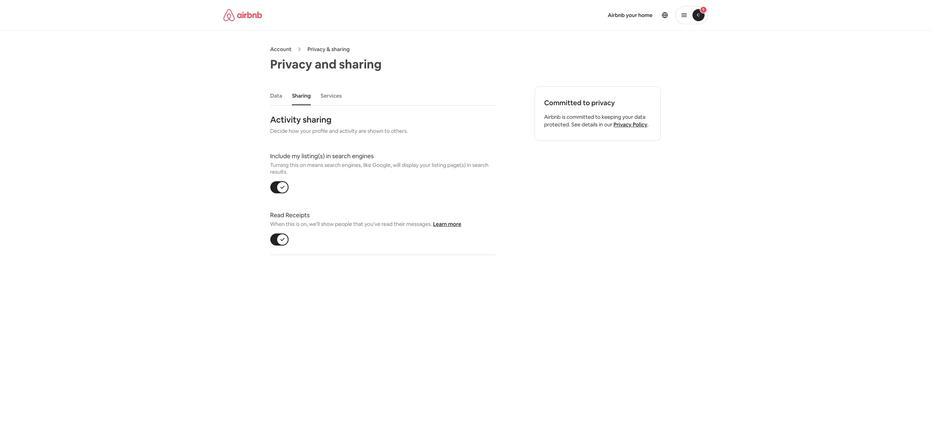 Task type: locate. For each thing, give the bounding box(es) containing it.
receipts
[[286, 211, 310, 219]]

engines
[[352, 152, 374, 160]]

decide
[[270, 128, 288, 134]]

and down &
[[315, 56, 336, 72]]

airbnb inside airbnb is committed to keeping your data protected. see details in our
[[544, 114, 561, 120]]

keeping
[[602, 114, 621, 120]]

is
[[562, 114, 565, 120], [296, 221, 299, 228]]

show
[[321, 221, 334, 228]]

1 horizontal spatial is
[[562, 114, 565, 120]]

2 horizontal spatial to
[[595, 114, 601, 120]]

is up the protected.
[[562, 114, 565, 120]]

0 horizontal spatial to
[[385, 128, 390, 134]]

airbnb your home link
[[603, 7, 657, 23]]

airbnb up the protected.
[[544, 114, 561, 120]]

page(s)
[[447, 162, 466, 169]]

your left "home"
[[626, 12, 637, 19]]

include my listing(s) in search engines turning this on means search engines, like google, will display your listing page(s) in search results.
[[270, 152, 488, 175]]

sharing right &
[[331, 46, 350, 53]]

sharing for privacy and sharing
[[339, 56, 382, 72]]

airbnb for airbnb is committed to keeping your data protected. see details in our
[[544, 114, 561, 120]]

airbnb left "home"
[[608, 12, 625, 19]]

are
[[359, 128, 366, 134]]

sharing inside activity sharing decide how your profile and activity are shown to others.
[[303, 114, 332, 125]]

account
[[270, 46, 292, 53]]

to up committed
[[583, 98, 590, 107]]

data
[[270, 92, 282, 99]]

home
[[638, 12, 653, 19]]

1 button
[[675, 6, 708, 24]]

this
[[290, 162, 299, 169], [286, 221, 295, 228]]

privacy left &
[[307, 46, 325, 53]]

include
[[270, 152, 290, 160]]

privacy
[[307, 46, 325, 53], [270, 56, 312, 72], [614, 121, 632, 128]]

read
[[382, 221, 393, 228]]

data button
[[266, 89, 286, 103]]

this down the receipts
[[286, 221, 295, 228]]

2 vertical spatial privacy
[[614, 121, 632, 128]]

0 vertical spatial and
[[315, 56, 336, 72]]

1 horizontal spatial airbnb
[[608, 12, 625, 19]]

0 horizontal spatial is
[[296, 221, 299, 228]]

1
[[703, 7, 704, 12]]

profile
[[312, 128, 328, 134]]

to
[[583, 98, 590, 107], [595, 114, 601, 120], [385, 128, 390, 134]]

activity sharing decide how your profile and activity are shown to others.
[[270, 114, 408, 134]]

1 vertical spatial privacy
[[270, 56, 312, 72]]

0 vertical spatial in
[[599, 121, 603, 128]]

sharing
[[331, 46, 350, 53], [339, 56, 382, 72], [303, 114, 332, 125]]

read
[[270, 211, 284, 219]]

0 horizontal spatial airbnb
[[544, 114, 561, 120]]

privacy policy link
[[614, 121, 647, 128]]

airbnb
[[608, 12, 625, 19], [544, 114, 561, 120]]

details
[[582, 121, 598, 128]]

2 vertical spatial to
[[385, 128, 390, 134]]

we'll
[[309, 221, 320, 228]]

in
[[599, 121, 603, 128], [326, 152, 331, 160], [467, 162, 471, 169]]

in right listing(s)
[[326, 152, 331, 160]]

tab list containing data
[[266, 86, 496, 105]]

0 vertical spatial is
[[562, 114, 565, 120]]

0 vertical spatial sharing
[[331, 46, 350, 53]]

your left listing
[[420, 162, 431, 169]]

your
[[626, 12, 637, 19], [622, 114, 633, 120], [300, 128, 311, 134], [420, 162, 431, 169]]

airbnb for airbnb your home
[[608, 12, 625, 19]]

0 vertical spatial this
[[290, 162, 299, 169]]

2 vertical spatial sharing
[[303, 114, 332, 125]]

1 vertical spatial sharing
[[339, 56, 382, 72]]

airbnb inside the profile element
[[608, 12, 625, 19]]

search right page(s)
[[472, 162, 488, 169]]

1 horizontal spatial to
[[583, 98, 590, 107]]

1 vertical spatial to
[[595, 114, 601, 120]]

0 vertical spatial privacy
[[307, 46, 325, 53]]

sharing button
[[288, 89, 315, 103]]

your up privacy policy link
[[622, 114, 633, 120]]

1 vertical spatial is
[[296, 221, 299, 228]]

1 vertical spatial this
[[286, 221, 295, 228]]

in right page(s)
[[467, 162, 471, 169]]

sharing up profile
[[303, 114, 332, 125]]

on,
[[301, 221, 308, 228]]

you've
[[365, 221, 380, 228]]

1 vertical spatial and
[[329, 128, 338, 134]]

to right shown
[[385, 128, 390, 134]]

privacy for privacy and sharing
[[270, 56, 312, 72]]

account link
[[270, 46, 292, 53]]

0 vertical spatial airbnb
[[608, 12, 625, 19]]

profile element
[[475, 0, 708, 30]]

and
[[315, 56, 336, 72], [329, 128, 338, 134]]

privacy policy .
[[614, 121, 649, 128]]

2 horizontal spatial in
[[599, 121, 603, 128]]

is left on, in the left of the page
[[296, 221, 299, 228]]

search
[[332, 152, 351, 160], [324, 162, 341, 169], [472, 162, 488, 169]]

committed
[[567, 114, 594, 120]]

sharing down privacy & sharing
[[339, 56, 382, 72]]

1 horizontal spatial in
[[467, 162, 471, 169]]

1 vertical spatial airbnb
[[544, 114, 561, 120]]

search right means
[[324, 162, 341, 169]]

privacy down account link
[[270, 56, 312, 72]]

this inside read receipts when this is on, we'll show people that you've read their messages. learn more
[[286, 221, 295, 228]]

protected.
[[544, 121, 570, 128]]

to inside activity sharing decide how your profile and activity are shown to others.
[[385, 128, 390, 134]]

to up details
[[595, 114, 601, 120]]

tab list
[[266, 86, 496, 105]]

services button
[[317, 89, 345, 103]]

and right profile
[[329, 128, 338, 134]]

more
[[448, 221, 461, 228]]

0 horizontal spatial in
[[326, 152, 331, 160]]

this left on
[[290, 162, 299, 169]]

will
[[393, 162, 401, 169]]

your right how
[[300, 128, 311, 134]]

in left our at the right of page
[[599, 121, 603, 128]]

learn
[[433, 221, 447, 228]]

privacy down "keeping"
[[614, 121, 632, 128]]

sharing
[[292, 92, 311, 99]]

to inside airbnb is committed to keeping your data protected. see details in our
[[595, 114, 601, 120]]

services
[[321, 92, 342, 99]]

airbnb is committed to keeping your data protected. see details in our
[[544, 114, 646, 128]]



Task type: vqa. For each thing, say whether or not it's contained in the screenshot.
will
yes



Task type: describe. For each thing, give the bounding box(es) containing it.
people
[[335, 221, 352, 228]]

listing
[[432, 162, 446, 169]]

is inside read receipts when this is on, we'll show people that you've read their messages. learn more
[[296, 221, 299, 228]]

how
[[289, 128, 299, 134]]

0 vertical spatial to
[[583, 98, 590, 107]]

committed to privacy
[[544, 98, 615, 107]]

that
[[353, 221, 363, 228]]

your inside activity sharing decide how your profile and activity are shown to others.
[[300, 128, 311, 134]]

your inside airbnb is committed to keeping your data protected. see details in our
[[622, 114, 633, 120]]

their
[[394, 221, 405, 228]]

1 vertical spatial in
[[326, 152, 331, 160]]

is inside airbnb is committed to keeping your data protected. see details in our
[[562, 114, 565, 120]]

this inside 'include my listing(s) in search engines turning this on means search engines, like google, will display your listing page(s) in search results.'
[[290, 162, 299, 169]]

results.
[[270, 169, 288, 175]]

like
[[363, 162, 371, 169]]

engines,
[[342, 162, 362, 169]]

my
[[292, 152, 300, 160]]

learn more link
[[433, 221, 461, 228]]

when
[[270, 221, 285, 228]]

display
[[402, 162, 419, 169]]

search up engines,
[[332, 152, 351, 160]]

in inside airbnb is committed to keeping your data protected. see details in our
[[599, 121, 603, 128]]

policy
[[633, 121, 647, 128]]

and inside activity sharing decide how your profile and activity are shown to others.
[[329, 128, 338, 134]]

sharing for privacy & sharing
[[331, 46, 350, 53]]

activity
[[270, 114, 301, 125]]

google,
[[372, 162, 392, 169]]

privacy and sharing
[[270, 56, 382, 72]]

privacy
[[591, 98, 615, 107]]

.
[[647, 121, 649, 128]]

&
[[327, 46, 330, 53]]

shown
[[367, 128, 383, 134]]

privacy & sharing
[[307, 46, 350, 53]]

on
[[300, 162, 306, 169]]

means
[[307, 162, 323, 169]]

read receipts when this is on, we'll show people that you've read their messages. learn more
[[270, 211, 461, 228]]

see
[[571, 121, 580, 128]]

2 vertical spatial in
[[467, 162, 471, 169]]

listing(s)
[[302, 152, 325, 160]]

your inside 'include my listing(s) in search engines turning this on means search engines, like google, will display your listing page(s) in search results.'
[[420, 162, 431, 169]]

data
[[634, 114, 646, 120]]

others.
[[391, 128, 408, 134]]

your inside the profile element
[[626, 12, 637, 19]]

airbnb your home
[[608, 12, 653, 19]]

activity
[[339, 128, 357, 134]]

committed
[[544, 98, 582, 107]]

turning
[[270, 162, 289, 169]]

privacy for privacy & sharing
[[307, 46, 325, 53]]

messages.
[[406, 221, 432, 228]]

our
[[604, 121, 612, 128]]



